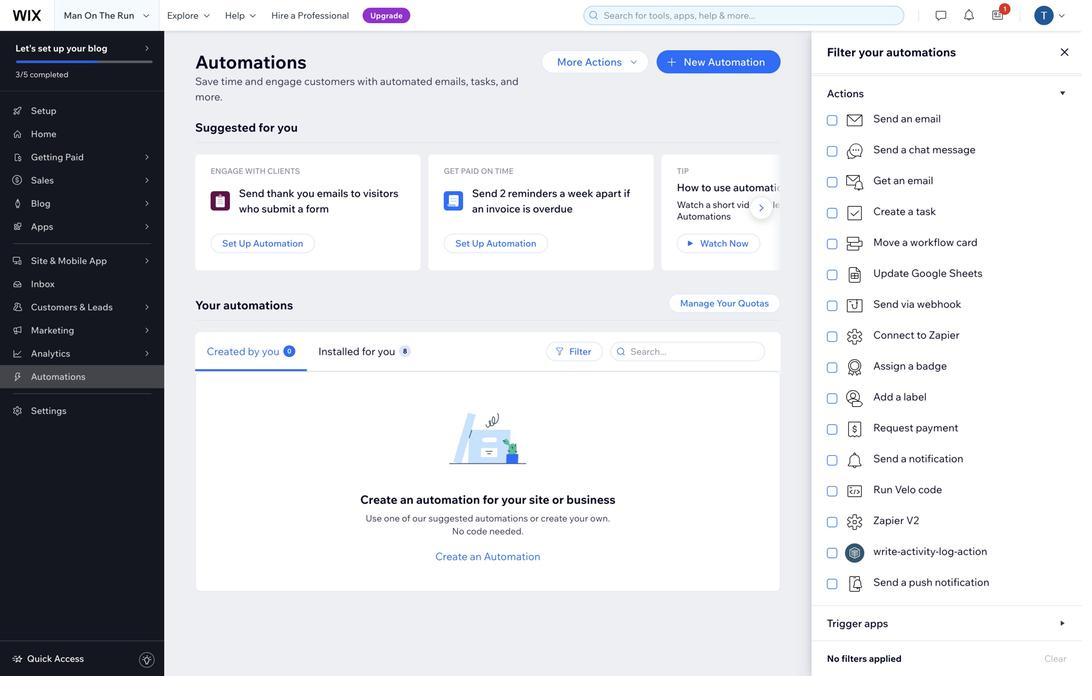 Task type: locate. For each thing, give the bounding box(es) containing it.
a left form
[[298, 202, 304, 215]]

category image left request at bottom
[[846, 420, 865, 440]]

chat
[[910, 143, 931, 156]]

automations inside automations save time and engage customers with automated emails, tasks, and more.
[[195, 51, 307, 73]]

Send a chat message checkbox
[[828, 142, 1067, 161]]

explore
[[167, 10, 199, 21]]

0 horizontal spatial filter
[[570, 346, 592, 357]]

0 vertical spatial watch
[[677, 199, 704, 210]]

0 horizontal spatial up
[[239, 238, 251, 249]]

Update Google Sheets checkbox
[[828, 266, 1067, 285]]

1 horizontal spatial filter
[[828, 45, 857, 59]]

0 horizontal spatial actions
[[585, 55, 622, 68]]

you for send
[[297, 187, 315, 200]]

more.
[[195, 90, 223, 103]]

2 vertical spatial automations
[[31, 371, 86, 383]]

code
[[919, 483, 943, 496], [467, 526, 488, 537]]

customers
[[304, 75, 355, 88]]

a left task
[[909, 205, 914, 218]]

Send a notification checkbox
[[828, 451, 1067, 471]]

code up create an automation
[[467, 526, 488, 537]]

automation right 'new'
[[708, 55, 766, 68]]

automation down invoice
[[487, 238, 537, 249]]

actions right more
[[585, 55, 622, 68]]

a right the move
[[903, 236, 909, 249]]

filter inside button
[[570, 346, 592, 357]]

1 horizontal spatial of
[[841, 199, 849, 210]]

category image right basics on the top right of page
[[846, 204, 865, 223]]

for up needed.
[[483, 493, 499, 507]]

1 horizontal spatial or
[[553, 493, 564, 507]]

tasks,
[[471, 75, 499, 88]]

category image left write-
[[846, 544, 865, 563]]

leads
[[88, 302, 113, 313]]

zapier down "send via webhook" option
[[930, 329, 960, 342]]

watch down how
[[677, 199, 704, 210]]

0 horizontal spatial no
[[452, 526, 465, 537]]

& for customers
[[80, 302, 85, 313]]

a left the push
[[902, 576, 907, 589]]

1 vertical spatial filter
[[570, 346, 592, 357]]

you up clients
[[278, 120, 298, 135]]

of left our
[[402, 513, 411, 524]]

automations up time
[[195, 51, 307, 73]]

activity-
[[901, 545, 940, 558]]

automations inside tip how to use automations watch a short video to learn the basics of wix automations
[[677, 211, 731, 222]]

set up automation button down invoice
[[444, 234, 548, 253]]

you inside send thank you emails to visitors who submit a form
[[297, 187, 315, 200]]

2 horizontal spatial for
[[483, 493, 499, 507]]

category image left via
[[846, 297, 865, 316]]

1 vertical spatial zapier
[[874, 514, 905, 527]]

0 vertical spatial no
[[452, 526, 465, 537]]

send down write-
[[874, 576, 899, 589]]

0 horizontal spatial your
[[195, 298, 221, 313]]

own.
[[591, 513, 611, 524]]

automations for automations save time and engage customers with automated emails, tasks, and more.
[[195, 51, 307, 73]]

a for create a task
[[909, 205, 914, 218]]

app
[[89, 255, 107, 267]]

sheets
[[950, 267, 983, 280]]

category image for send a chat message
[[846, 142, 865, 161]]

create an automation for your site or business use one of our suggested automations or create your own. no code needed.
[[361, 493, 616, 537]]

automations inside tip how to use automations watch a short video to learn the basics of wix automations
[[734, 181, 795, 194]]

send up get
[[874, 143, 899, 156]]

tab list
[[195, 332, 494, 372]]

1 horizontal spatial zapier
[[930, 329, 960, 342]]

code right the velo
[[919, 483, 943, 496]]

Add a label checkbox
[[828, 389, 1067, 409]]

0 horizontal spatial set up automation button
[[211, 234, 315, 253]]

zapier left v2
[[874, 514, 905, 527]]

Connect to Zapier checkbox
[[828, 327, 1067, 347]]

create
[[874, 205, 906, 218], [361, 493, 398, 507], [436, 551, 468, 563]]

create for automation
[[361, 493, 398, 507]]

1 vertical spatial of
[[402, 513, 411, 524]]

create for task
[[874, 205, 906, 218]]

notification down action
[[936, 576, 990, 589]]

watch
[[677, 199, 704, 210], [701, 238, 728, 249]]

getting
[[31, 151, 63, 163]]

category image for update google sheets
[[846, 266, 865, 285]]

set for send thank you emails to visitors who submit a form
[[222, 238, 237, 249]]

a for send a notification
[[902, 453, 907, 465]]

action
[[958, 545, 988, 558]]

Assign a badge checkbox
[[828, 358, 1067, 378]]

overdue
[[533, 202, 573, 215]]

1 horizontal spatial for
[[362, 345, 376, 358]]

completed
[[30, 70, 68, 79]]

category image left the who
[[211, 191, 230, 211]]

send up send a chat message in the right of the page
[[874, 112, 899, 125]]

category image for send 2 reminders a week apart if an invoice is overdue
[[444, 191, 463, 211]]

of inside tip how to use automations watch a short video to learn the basics of wix automations
[[841, 199, 849, 210]]

1 horizontal spatial no
[[828, 654, 840, 665]]

create inside 'checkbox'
[[874, 205, 906, 218]]

1 horizontal spatial set up automation
[[456, 238, 537, 249]]

you
[[278, 120, 298, 135], [297, 187, 315, 200], [262, 345, 280, 358], [378, 345, 396, 358]]

1 horizontal spatial and
[[501, 75, 519, 88]]

to right connect
[[918, 329, 927, 342]]

let's set up your blog
[[15, 43, 108, 54]]

send inside send thank you emails to visitors who submit a form
[[239, 187, 265, 200]]

2 vertical spatial for
[[483, 493, 499, 507]]

set for send 2 reminders a week apart if an invoice is overdue
[[456, 238, 470, 249]]

needed.
[[490, 526, 524, 537]]

send for send a notification
[[874, 453, 899, 465]]

automations down analytics
[[31, 371, 86, 383]]

a up the velo
[[902, 453, 907, 465]]

google
[[912, 267, 948, 280]]

filter
[[828, 45, 857, 59], [570, 346, 592, 357]]

zapier inside option
[[930, 329, 960, 342]]

2 up from the left
[[472, 238, 485, 249]]

no down suggested
[[452, 526, 465, 537]]

send a chat message
[[874, 143, 977, 156]]

category image up trigger apps
[[846, 575, 865, 594]]

0 horizontal spatial code
[[467, 526, 488, 537]]

1 vertical spatial notification
[[936, 576, 990, 589]]

2 set up automation button from the left
[[444, 234, 548, 253]]

no
[[452, 526, 465, 537], [828, 654, 840, 665]]

category image
[[846, 173, 865, 192], [211, 191, 230, 211], [846, 204, 865, 223], [846, 389, 865, 409], [846, 451, 865, 471], [846, 513, 865, 532]]

watch left now
[[701, 238, 728, 249]]

category image for add a label
[[846, 389, 865, 409]]

write-
[[874, 545, 901, 558]]

site
[[529, 493, 550, 507]]

hire a professional
[[272, 10, 349, 21]]

for right installed
[[362, 345, 376, 358]]

push
[[910, 576, 933, 589]]

trigger apps
[[828, 618, 889, 630]]

an up chat
[[902, 112, 913, 125]]

set up automation down the who
[[222, 238, 304, 249]]

send down request at bottom
[[874, 453, 899, 465]]

create down suggested
[[436, 551, 468, 563]]

0 vertical spatial filter
[[828, 45, 857, 59]]

& inside site & mobile app "dropdown button"
[[50, 255, 56, 267]]

& left 'leads' in the left top of the page
[[80, 302, 85, 313]]

set up automation button down the who
[[211, 234, 315, 253]]

1 horizontal spatial up
[[472, 238, 485, 249]]

category image left send an email
[[846, 111, 865, 130]]

0
[[287, 347, 292, 356]]

category image left connect
[[846, 327, 865, 347]]

an for create an automation for your site or business use one of our suggested automations or create your own. no code needed.
[[400, 493, 414, 507]]

a left chat
[[902, 143, 907, 156]]

create up the move
[[874, 205, 906, 218]]

set
[[38, 43, 51, 54]]

0 vertical spatial for
[[259, 120, 275, 135]]

sales button
[[0, 169, 164, 192]]

quotas
[[739, 298, 770, 309]]

0 horizontal spatial &
[[50, 255, 56, 267]]

an up our
[[400, 493, 414, 507]]

0 vertical spatial zapier
[[930, 329, 960, 342]]

1 horizontal spatial run
[[874, 483, 893, 496]]

automations down short
[[677, 211, 731, 222]]

Search... field
[[627, 343, 761, 361]]

a right "add"
[[896, 391, 902, 404]]

installed
[[319, 345, 360, 358]]

send up the who
[[239, 187, 265, 200]]

sales
[[31, 175, 54, 186]]

submit
[[262, 202, 296, 215]]

thank
[[267, 187, 295, 200]]

send 2 reminders a week apart if an invoice is overdue
[[472, 187, 631, 215]]

up for send thank you emails to visitors who submit a form
[[239, 238, 251, 249]]

v2
[[907, 514, 920, 527]]

send for send a push notification
[[874, 576, 899, 589]]

you up form
[[297, 187, 315, 200]]

1 vertical spatial for
[[362, 345, 376, 358]]

wix
[[852, 199, 867, 210]]

1 vertical spatial actions
[[828, 87, 865, 100]]

actions down filter your automations
[[828, 87, 865, 100]]

who
[[239, 202, 260, 215]]

task
[[917, 205, 937, 218]]

0 horizontal spatial and
[[245, 75, 263, 88]]

1 set up automation button from the left
[[211, 234, 315, 253]]

1 horizontal spatial set up automation button
[[444, 234, 548, 253]]

Search for tools, apps, help & more... field
[[600, 6, 901, 24]]

send inside option
[[874, 298, 899, 311]]

an for create an automation
[[470, 551, 482, 563]]

create inside create an automation for your site or business use one of our suggested automations or create your own. no code needed.
[[361, 493, 398, 507]]

man on the run
[[64, 10, 134, 21]]

category image for get an email
[[846, 173, 865, 192]]

email down chat
[[908, 174, 934, 187]]

category image for request payment
[[846, 420, 865, 440]]

run right the
[[117, 10, 134, 21]]

to right emails
[[351, 187, 361, 200]]

1 horizontal spatial &
[[80, 302, 85, 313]]

a inside checkbox
[[896, 391, 902, 404]]

a for send a chat message
[[902, 143, 907, 156]]

1 horizontal spatial create
[[436, 551, 468, 563]]

0 horizontal spatial set up automation
[[222, 238, 304, 249]]

1 vertical spatial email
[[908, 174, 934, 187]]

form
[[306, 202, 329, 215]]

assign
[[874, 360, 907, 373]]

engage
[[266, 75, 302, 88]]

automations link
[[0, 365, 164, 389]]

0 vertical spatial &
[[50, 255, 56, 267]]

category image left "add"
[[846, 389, 865, 409]]

run left the velo
[[874, 483, 893, 496]]

1 vertical spatial create
[[361, 493, 398, 507]]

run
[[117, 10, 134, 21], [874, 483, 893, 496]]

professional
[[298, 10, 349, 21]]

0 vertical spatial automations
[[195, 51, 307, 73]]

1 horizontal spatial automations
[[195, 51, 307, 73]]

2 set from the left
[[456, 238, 470, 249]]

code inside checkbox
[[919, 483, 943, 496]]

create inside button
[[436, 551, 468, 563]]

more actions
[[558, 55, 622, 68]]

or right site
[[553, 493, 564, 507]]

1 set up automation from the left
[[222, 238, 304, 249]]

email up send a chat message in the right of the page
[[916, 112, 942, 125]]

category image for create a task
[[846, 204, 865, 223]]

automations save time and engage customers with automated emails, tasks, and more.
[[195, 51, 519, 103]]

1 vertical spatial &
[[80, 302, 85, 313]]

no left "filters"
[[828, 654, 840, 665]]

email for get an email
[[908, 174, 934, 187]]

settings link
[[0, 400, 164, 423]]

1 horizontal spatial your
[[717, 298, 736, 309]]

paid
[[461, 166, 479, 176]]

0 vertical spatial create
[[874, 205, 906, 218]]

0 vertical spatial notification
[[910, 453, 964, 465]]

your
[[717, 298, 736, 309], [195, 298, 221, 313]]

you for installed
[[378, 345, 396, 358]]

help button
[[217, 0, 264, 31]]

1 vertical spatial or
[[530, 513, 539, 524]]

hire a professional link
[[264, 0, 357, 31]]

you left the 8 at the left
[[378, 345, 396, 358]]

create an automation button
[[436, 549, 541, 565]]

how
[[677, 181, 700, 194]]

home
[[31, 128, 57, 140]]

category image for connect to zapier
[[846, 327, 865, 347]]

for right 'suggested'
[[259, 120, 275, 135]]

a inside tip how to use automations watch a short video to learn the basics of wix automations
[[706, 199, 711, 210]]

category image
[[846, 111, 865, 130], [846, 142, 865, 161], [444, 191, 463, 211], [846, 235, 865, 254], [846, 266, 865, 285], [846, 297, 865, 316], [846, 327, 865, 347], [846, 358, 865, 378], [846, 420, 865, 440], [846, 482, 865, 502], [846, 544, 865, 563], [846, 575, 865, 594]]

category image down "get"
[[444, 191, 463, 211]]

1 your from the left
[[717, 298, 736, 309]]

send for send via webhook
[[874, 298, 899, 311]]

automations inside 'sidebar' 'element'
[[31, 371, 86, 383]]

0 horizontal spatial for
[[259, 120, 275, 135]]

a inside send 2 reminders a week apart if an invoice is overdue
[[560, 187, 566, 200]]

update
[[874, 267, 910, 280]]

badge
[[917, 360, 948, 373]]

category image for send thank you emails to visitors who submit a form
[[211, 191, 230, 211]]

an inside create an automation for your site or business use one of our suggested automations or create your own. no code needed.
[[400, 493, 414, 507]]

of left wix
[[841, 199, 849, 210]]

email for send an email
[[916, 112, 942, 125]]

add a label
[[874, 391, 927, 404]]

0 horizontal spatial set
[[222, 238, 237, 249]]

a inside 'checkbox'
[[909, 205, 914, 218]]

1 up from the left
[[239, 238, 251, 249]]

a inside option
[[909, 360, 915, 373]]

our
[[413, 513, 427, 524]]

a for hire a professional
[[291, 10, 296, 21]]

0 vertical spatial code
[[919, 483, 943, 496]]

& inside customers & leads dropdown button
[[80, 302, 85, 313]]

for inside tab list
[[362, 345, 376, 358]]

send inside send 2 reminders a week apart if an invoice is overdue
[[472, 187, 498, 200]]

category image for move a workflow card
[[846, 235, 865, 254]]

for for installed
[[362, 345, 376, 358]]

to inside option
[[918, 329, 927, 342]]

an down create an automation for your site or business use one of our suggested automations or create your own. no code needed.
[[470, 551, 482, 563]]

1 horizontal spatial set
[[456, 238, 470, 249]]

a right hire
[[291, 10, 296, 21]]

Send an email checkbox
[[828, 111, 1067, 130]]

0 horizontal spatial of
[[402, 513, 411, 524]]

inbox
[[31, 278, 55, 290]]

send left 2
[[472, 187, 498, 200]]

1 vertical spatial run
[[874, 483, 893, 496]]

list
[[195, 155, 1083, 271]]

send for send thank you emails to visitors who submit a form
[[239, 187, 265, 200]]

watch inside "button"
[[701, 238, 728, 249]]

automation
[[708, 55, 766, 68], [253, 238, 304, 249], [487, 238, 537, 249], [484, 551, 541, 563]]

0 horizontal spatial automations
[[31, 371, 86, 383]]

0 vertical spatial of
[[841, 199, 849, 210]]

create up the "use"
[[361, 493, 398, 507]]

category image left zapier v2
[[846, 513, 865, 532]]

and right time
[[245, 75, 263, 88]]

your up created
[[195, 298, 221, 313]]

week
[[568, 187, 594, 200]]

1 vertical spatial automations
[[677, 211, 731, 222]]

set up automation down invoice
[[456, 238, 537, 249]]

notification down request payment checkbox
[[910, 453, 964, 465]]

category image up wix
[[846, 173, 865, 192]]

1 vertical spatial code
[[467, 526, 488, 537]]

or down site
[[530, 513, 539, 524]]

and right tasks,
[[501, 75, 519, 88]]

get
[[444, 166, 460, 176]]

8
[[403, 347, 407, 356]]

& right site
[[50, 255, 56, 267]]

2 horizontal spatial create
[[874, 205, 906, 218]]

send for send 2 reminders a week apart if an invoice is overdue
[[472, 187, 498, 200]]

category image left the move
[[846, 235, 865, 254]]

you right by at the left
[[262, 345, 280, 358]]

2 set up automation from the left
[[456, 238, 537, 249]]

hire
[[272, 10, 289, 21]]

0 vertical spatial or
[[553, 493, 564, 507]]

no inside create an automation for your site or business use one of our suggested automations or create your own. no code needed.
[[452, 526, 465, 537]]

0 vertical spatial email
[[916, 112, 942, 125]]

0 horizontal spatial create
[[361, 493, 398, 507]]

an left invoice
[[472, 202, 484, 215]]

& for site
[[50, 255, 56, 267]]

sidebar element
[[0, 31, 164, 677]]

category image up wix
[[846, 142, 865, 161]]

2 horizontal spatial automations
[[677, 211, 731, 222]]

Move a workflow card checkbox
[[828, 235, 1067, 254]]

category image left send a notification
[[846, 451, 865, 471]]

&
[[50, 255, 56, 267], [80, 302, 85, 313]]

customers
[[31, 302, 78, 313]]

1 set from the left
[[222, 238, 237, 249]]

category image left assign at the bottom right
[[846, 358, 865, 378]]

1 vertical spatial no
[[828, 654, 840, 665]]

list containing how to use automations
[[195, 155, 1083, 271]]

a left week
[[560, 187, 566, 200]]

installed for you
[[319, 345, 396, 358]]

0 horizontal spatial zapier
[[874, 514, 905, 527]]

a inside 'option'
[[902, 576, 907, 589]]

1 and from the left
[[245, 75, 263, 88]]

an right get
[[894, 174, 906, 187]]

a left the badge at the bottom of the page
[[909, 360, 915, 373]]

category image left update
[[846, 266, 865, 285]]

manage your quotas button
[[669, 294, 781, 313]]

more
[[558, 55, 583, 68]]

your left quotas at the right of page
[[717, 298, 736, 309]]

your inside 'sidebar' 'element'
[[66, 43, 86, 54]]

to inside send thank you emails to visitors who submit a form
[[351, 187, 361, 200]]

manage
[[681, 298, 715, 309]]

getting paid
[[31, 151, 84, 163]]

send a notification
[[874, 453, 964, 465]]

category image for zapier v2
[[846, 513, 865, 532]]

emails,
[[435, 75, 469, 88]]

0 vertical spatial run
[[117, 10, 134, 21]]

send inside 'option'
[[874, 576, 899, 589]]

1 vertical spatial watch
[[701, 238, 728, 249]]

0 vertical spatial actions
[[585, 55, 622, 68]]

1 horizontal spatial code
[[919, 483, 943, 496]]

created
[[207, 345, 246, 358]]

an inside button
[[470, 551, 482, 563]]

category image left the velo
[[846, 482, 865, 502]]

send left via
[[874, 298, 899, 311]]

automation down submit at the top of the page
[[253, 238, 304, 249]]

a left short
[[706, 199, 711, 210]]

for inside create an automation for your site or business use one of our suggested automations or create your own. no code needed.
[[483, 493, 499, 507]]

2 vertical spatial create
[[436, 551, 468, 563]]



Task type: describe. For each thing, give the bounding box(es) containing it.
up for send 2 reminders a week apart if an invoice is overdue
[[472, 238, 485, 249]]

send via webhook
[[874, 298, 962, 311]]

apps
[[865, 618, 889, 630]]

up
[[53, 43, 64, 54]]

your automations
[[195, 298, 293, 313]]

applied
[[870, 654, 902, 665]]

time
[[495, 166, 514, 176]]

help
[[225, 10, 245, 21]]

engage with clients
[[211, 166, 300, 176]]

a inside send thank you emails to visitors who submit a form
[[298, 202, 304, 215]]

Get an email checkbox
[[828, 173, 1067, 192]]

set up automation button for submit
[[211, 234, 315, 253]]

1 horizontal spatial actions
[[828, 87, 865, 100]]

Request payment checkbox
[[828, 420, 1067, 440]]

with
[[245, 166, 266, 176]]

filter for filter
[[570, 346, 592, 357]]

0 horizontal spatial or
[[530, 513, 539, 524]]

new
[[684, 55, 706, 68]]

use
[[366, 513, 382, 524]]

Send via webhook checkbox
[[828, 297, 1067, 316]]

automated
[[380, 75, 433, 88]]

for for suggested
[[259, 120, 275, 135]]

now
[[730, 238, 749, 249]]

log-
[[940, 545, 958, 558]]

send for send an email
[[874, 112, 899, 125]]

category image for assign a badge
[[846, 358, 865, 378]]

suggested for you
[[195, 120, 298, 135]]

access
[[54, 654, 84, 665]]

create a task
[[874, 205, 937, 218]]

by
[[248, 345, 260, 358]]

site & mobile app
[[31, 255, 107, 267]]

site
[[31, 255, 48, 267]]

2 your from the left
[[195, 298, 221, 313]]

automations for automations
[[31, 371, 86, 383]]

get an email
[[874, 174, 934, 187]]

to left learn
[[763, 199, 771, 210]]

filter your automations
[[828, 45, 957, 59]]

paid
[[65, 151, 84, 163]]

message
[[933, 143, 977, 156]]

filter for filter your automations
[[828, 45, 857, 59]]

upgrade button
[[363, 8, 411, 23]]

setup
[[31, 105, 57, 116]]

automation down needed.
[[484, 551, 541, 563]]

set up automation for submit
[[222, 238, 304, 249]]

you for created
[[262, 345, 280, 358]]

request payment
[[874, 422, 959, 434]]

watch now
[[701, 238, 749, 249]]

with
[[358, 75, 378, 88]]

tab list containing created by you
[[195, 332, 494, 372]]

analytics button
[[0, 342, 164, 365]]

notification inside 'option'
[[936, 576, 990, 589]]

Create a task checkbox
[[828, 204, 1067, 223]]

business
[[567, 493, 616, 507]]

Send a push notification checkbox
[[828, 575, 1067, 594]]

customers & leads
[[31, 302, 113, 313]]

create
[[541, 513, 568, 524]]

category image for send a push notification
[[846, 575, 865, 594]]

suggested
[[429, 513, 474, 524]]

move a workflow card
[[874, 236, 978, 249]]

an for send an email
[[902, 112, 913, 125]]

trigger
[[828, 618, 863, 630]]

no filters applied
[[828, 654, 902, 665]]

an inside send 2 reminders a week apart if an invoice is overdue
[[472, 202, 484, 215]]

invoice
[[487, 202, 521, 215]]

upgrade
[[371, 11, 403, 20]]

blog
[[88, 43, 108, 54]]

blog button
[[0, 192, 164, 215]]

set up automation button for an
[[444, 234, 548, 253]]

2 and from the left
[[501, 75, 519, 88]]

of inside create an automation for your site or business use one of our suggested automations or create your own. no code needed.
[[402, 513, 411, 524]]

the
[[99, 10, 115, 21]]

0 horizontal spatial run
[[117, 10, 134, 21]]

card
[[957, 236, 978, 249]]

a for add a label
[[896, 391, 902, 404]]

Zapier V2 checkbox
[[828, 513, 1067, 532]]

customers & leads button
[[0, 296, 164, 319]]

set up automation for an
[[456, 238, 537, 249]]

apart
[[596, 187, 622, 200]]

more actions button
[[542, 50, 649, 73]]

code inside create an automation for your site or business use one of our suggested automations or create your own. no code needed.
[[467, 526, 488, 537]]

an for get an email
[[894, 174, 906, 187]]

marketing
[[31, 325, 74, 336]]

apps
[[31, 221, 53, 232]]

webhook
[[918, 298, 962, 311]]

learn
[[773, 199, 795, 210]]

category image for send an email
[[846, 111, 865, 130]]

create for automation
[[436, 551, 468, 563]]

add
[[874, 391, 894, 404]]

velo
[[896, 483, 917, 496]]

update google sheets
[[874, 267, 983, 280]]

analytics
[[31, 348, 70, 359]]

to left use
[[702, 181, 712, 194]]

a for move a workflow card
[[903, 236, 909, 249]]

payment
[[917, 422, 959, 434]]

category image for send a notification
[[846, 451, 865, 471]]

mobile
[[58, 255, 87, 267]]

category image for write-activity-log-action
[[846, 544, 865, 563]]

Run Velo code checkbox
[[828, 482, 1067, 502]]

created by you
[[207, 345, 280, 358]]

tip how to use automations watch a short video to learn the basics of wix automations
[[677, 166, 867, 222]]

filters
[[842, 654, 868, 665]]

send for send a chat message
[[874, 143, 899, 156]]

zapier inside option
[[874, 514, 905, 527]]

category image for send via webhook
[[846, 297, 865, 316]]

video
[[737, 199, 761, 210]]

label
[[904, 391, 927, 404]]

blog
[[31, 198, 51, 209]]

category image for run velo code
[[846, 482, 865, 502]]

home link
[[0, 122, 164, 146]]

1
[[1004, 5, 1007, 13]]

marketing button
[[0, 319, 164, 342]]

write-activity-log-action checkbox
[[828, 544, 1067, 563]]

assign a badge
[[874, 360, 948, 373]]

2
[[500, 187, 506, 200]]

via
[[902, 298, 915, 311]]

filter button
[[547, 342, 603, 362]]

quick
[[27, 654, 52, 665]]

actions inside popup button
[[585, 55, 622, 68]]

automations inside create an automation for your site or business use one of our suggested automations or create your own. no code needed.
[[476, 513, 528, 524]]

notification inside checkbox
[[910, 453, 964, 465]]

you for suggested
[[278, 120, 298, 135]]

send a push notification
[[874, 576, 990, 589]]

connect to zapier
[[874, 329, 960, 342]]

settings
[[31, 405, 67, 417]]

a for assign a badge
[[909, 360, 915, 373]]

a for send a push notification
[[902, 576, 907, 589]]

your inside button
[[717, 298, 736, 309]]

run inside checkbox
[[874, 483, 893, 496]]

request
[[874, 422, 914, 434]]

watch inside tip how to use automations watch a short video to learn the basics of wix automations
[[677, 199, 704, 210]]



